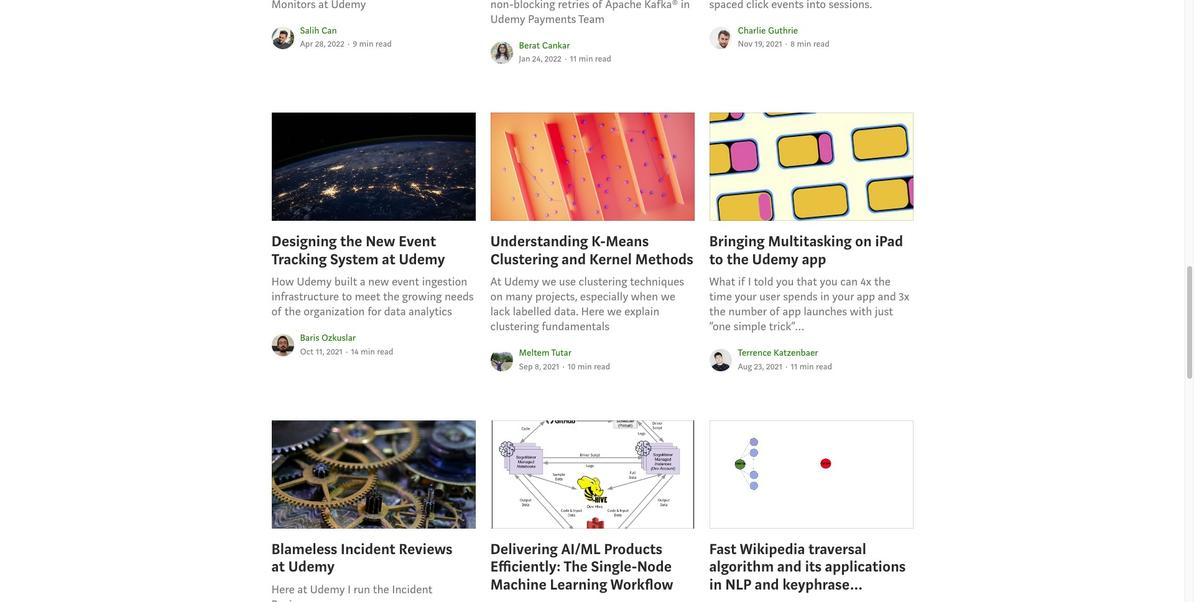 Task type: locate. For each thing, give the bounding box(es) containing it.
0 horizontal spatial at udemy
[[271, 558, 335, 577]]

0 vertical spatial in
[[820, 290, 830, 304]]

and up use
[[562, 250, 586, 269]]

1 horizontal spatial to
[[709, 250, 723, 269]]

i inside blameless incident reviews at udemy here at udemy i run the incident review process.
[[348, 582, 351, 597]]

algorithm
[[709, 558, 774, 577]]

of
[[271, 304, 282, 319], [770, 304, 780, 319]]

0 horizontal spatial you
[[776, 275, 794, 290]]

to inside "bringing multitasking on ipad to the udemy app what if i told you that you can 4x the time your user spends in your app and 3x the number of app launches with just "one simple trick"…"
[[709, 250, 723, 269]]

2021 down ozkuslar
[[326, 346, 343, 358]]

0 vertical spatial on
[[855, 232, 872, 251]]

the up if
[[727, 250, 749, 269]]

to up what
[[709, 250, 723, 269]]

2 of from the left
[[770, 304, 780, 319]]

to left meet
[[342, 290, 352, 304]]

run
[[354, 582, 370, 597]]

at udemy up event
[[382, 250, 445, 269]]

and
[[562, 250, 586, 269], [878, 290, 896, 304], [777, 558, 802, 577], [755, 575, 779, 595]]

0 horizontal spatial 2022
[[328, 39, 344, 50]]

1 horizontal spatial of
[[770, 304, 780, 319]]

1 vertical spatial 2022
[[545, 54, 562, 65]]

udemy down tracking
[[297, 275, 332, 290]]

1 vertical spatial i
[[348, 582, 351, 597]]

oct
[[300, 346, 314, 358]]

in inside fast wikipedia traversal algorithm and its applications in nlp and keyphrase extraction
[[709, 575, 722, 595]]

i left run
[[348, 582, 351, 597]]

node
[[637, 558, 672, 577]]

you left "can"
[[820, 275, 838, 290]]

0 horizontal spatial of
[[271, 304, 282, 319]]

1 horizontal spatial your
[[832, 290, 854, 304]]

0 horizontal spatial we
[[542, 275, 556, 290]]

go to the profile of berat cankar image
[[490, 41, 513, 64]]

we left explain at the right of the page
[[607, 304, 622, 319]]

1 horizontal spatial in
[[820, 290, 830, 304]]

on left "ipad"
[[855, 232, 872, 251]]

in inside "bringing multitasking on ipad to the udemy app what if i told you that you can 4x the time your user spends in your app and 3x the number of app launches with just "one simple trick"…"
[[820, 290, 830, 304]]

2022 down cankar
[[545, 54, 562, 65]]

udemy inside understanding k-means clustering and kernel methods at udemy we use clustering techniques on many projects, especially when we lack labelled data. here we explain clustering fundamentals
[[504, 275, 539, 290]]

28,
[[315, 39, 326, 50]]

we right when
[[661, 290, 675, 304]]

spends
[[783, 290, 818, 304]]

0 vertical spatial i
[[748, 275, 751, 290]]

many
[[506, 290, 533, 304]]

and left 3x
[[878, 290, 896, 304]]

0 vertical spatial at udemy
[[382, 250, 445, 269]]

its
[[805, 558, 822, 577]]

clustering
[[579, 275, 627, 290], [490, 319, 539, 334]]

event
[[392, 275, 419, 290]]

app right user
[[783, 304, 801, 319]]

applications
[[825, 558, 906, 577]]

and right the nlp
[[755, 575, 779, 595]]

0 vertical spatial here
[[581, 304, 604, 319]]

can
[[840, 275, 858, 290]]

0 horizontal spatial 11 min read image
[[570, 54, 611, 65]]

0 horizontal spatial your
[[735, 290, 757, 304]]

kernel methods
[[589, 250, 693, 269]]

2021 for designing the new event tracking system at udemy
[[326, 346, 343, 358]]

0 horizontal spatial here
[[271, 582, 295, 597]]

in right that
[[820, 290, 830, 304]]

1 vertical spatial incident
[[392, 582, 433, 597]]

1 horizontal spatial at udemy
[[382, 250, 445, 269]]

go to the profile of charlie guthrie image
[[709, 26, 732, 49]]

built
[[334, 275, 357, 290]]

2022 for cankar
[[545, 54, 562, 65]]

23,
[[754, 361, 764, 372]]

udemy down clustering
[[504, 275, 539, 290]]

1 horizontal spatial on
[[855, 232, 872, 251]]

0 vertical spatial 11 min read image
[[570, 54, 611, 65]]

that
[[797, 275, 817, 290]]

1 horizontal spatial 11 min read image
[[791, 361, 832, 372]]

1 horizontal spatial app
[[857, 290, 875, 304]]

you
[[776, 275, 794, 290], [820, 275, 838, 290]]

udemy right at
[[310, 582, 345, 597]]

products
[[604, 540, 662, 559]]

0 vertical spatial to
[[709, 250, 723, 269]]

learning workflow
[[550, 575, 673, 595]]

katzenbaer
[[774, 347, 818, 359]]

1 vertical spatial at udemy
[[271, 558, 335, 577]]

0 vertical spatial 2022
[[328, 39, 344, 50]]

0 horizontal spatial on
[[490, 290, 503, 304]]

udemy inside designing the new event tracking system at udemy how udemy built a new event ingestion infrastructure to meet the growing needs of the organization for data analytics
[[297, 275, 332, 290]]

on left "many"
[[490, 290, 503, 304]]

udemy inside blameless incident reviews at udemy here at udemy i run the incident review process.
[[310, 582, 345, 597]]

at udemy up at
[[271, 558, 335, 577]]

fast
[[709, 540, 737, 559]]

11 min read image for katzenbaer
[[791, 361, 832, 372]]

salih can link
[[300, 25, 337, 37]]

i right if
[[748, 275, 751, 290]]

of down how
[[271, 304, 282, 319]]

data.
[[554, 304, 579, 319]]

your left the 4x
[[832, 290, 854, 304]]

simple trick"…
[[734, 319, 805, 334]]

2021 right 19,
[[766, 39, 782, 50]]

berat cankar
[[519, 40, 570, 52]]

i inside "bringing multitasking on ipad to the udemy app what if i told you that you can 4x the time your user spends in your app and 3x the number of app launches with just "one simple trick"…"
[[748, 275, 751, 290]]

1 horizontal spatial 2022
[[545, 54, 562, 65]]

1 vertical spatial clustering
[[490, 319, 539, 334]]

2 your from the left
[[832, 290, 854, 304]]

designing the new event tracking system at udemy how udemy built a new event ingestion infrastructure to meet the growing needs of the organization for data analytics
[[271, 232, 474, 319]]

just
[[875, 304, 893, 319]]

2022 down can
[[328, 39, 344, 50]]

0 horizontal spatial i
[[348, 582, 351, 597]]

tracking
[[271, 250, 327, 269]]

go to the profile of salih can image
[[271, 26, 294, 49]]

11 min read image
[[570, 54, 611, 65], [791, 361, 832, 372]]

incident down reviews
[[392, 582, 433, 597]]

ingestion
[[422, 275, 467, 290]]

2021
[[766, 39, 782, 50], [326, 346, 343, 358], [543, 361, 559, 372], [766, 361, 782, 372]]

1 vertical spatial here
[[271, 582, 295, 597]]

1 vertical spatial 11 min read image
[[791, 361, 832, 372]]

review process.
[[271, 597, 349, 602]]

1 horizontal spatial i
[[748, 275, 751, 290]]

here right data.
[[581, 304, 604, 319]]

new
[[366, 232, 395, 251]]

incident up run
[[341, 540, 395, 559]]

your
[[735, 290, 757, 304], [832, 290, 854, 304]]

the left "number"
[[709, 304, 726, 319]]

we
[[542, 275, 556, 290], [661, 290, 675, 304], [607, 304, 622, 319]]

1 vertical spatial in
[[709, 575, 722, 595]]

2021 down terrence katzenbaer
[[766, 361, 782, 372]]

11 min read image for cankar
[[570, 54, 611, 65]]

reviews
[[399, 540, 452, 559]]

the up baris
[[285, 304, 301, 319]]

and left its
[[777, 558, 802, 577]]

app
[[857, 290, 875, 304], [783, 304, 801, 319]]

1 vertical spatial to
[[342, 290, 352, 304]]

we left use
[[542, 275, 556, 290]]

1 vertical spatial on
[[490, 290, 503, 304]]

lack
[[490, 304, 510, 319]]

1 horizontal spatial you
[[820, 275, 838, 290]]

of right "number"
[[770, 304, 780, 319]]

single-
[[591, 558, 637, 577]]

explain
[[624, 304, 660, 319]]

clustering right use
[[579, 275, 627, 290]]

delivering
[[490, 540, 558, 559]]

0 horizontal spatial to
[[342, 290, 352, 304]]

2021 right 8,
[[543, 361, 559, 372]]

udemy
[[297, 275, 332, 290], [504, 275, 539, 290], [310, 582, 345, 597]]

1 of from the left
[[271, 304, 282, 319]]

at
[[297, 582, 307, 597]]

meltem tutar
[[519, 347, 572, 359]]

of inside designing the new event tracking system at udemy how udemy built a new event ingestion infrastructure to meet the growing needs of the organization for data analytics
[[271, 304, 282, 319]]

in
[[820, 290, 830, 304], [709, 575, 722, 595]]

2022
[[328, 39, 344, 50], [545, 54, 562, 65]]

app left 3x
[[857, 290, 875, 304]]

bringing
[[709, 232, 765, 251]]

1 horizontal spatial here
[[581, 304, 604, 319]]

traversal
[[808, 540, 866, 559]]

techniques
[[630, 275, 684, 290]]

14 min read image
[[351, 346, 393, 358]]

i
[[748, 275, 751, 290], [348, 582, 351, 597]]

here left at
[[271, 582, 295, 597]]

at udemy
[[382, 250, 445, 269], [271, 558, 335, 577]]

11 min read image down katzenbaer
[[791, 361, 832, 372]]

clustering down "many"
[[490, 319, 539, 334]]

and inside "bringing multitasking on ipad to the udemy app what if i told you that you can 4x the time your user spends in your app and 3x the number of app launches with just "one simple trick"…"
[[878, 290, 896, 304]]

on inside "bringing multitasking on ipad to the udemy app what if i told you that you can 4x the time your user spends in your app and 3x the number of app launches with just "one simple trick"…"
[[855, 232, 872, 251]]

you right told
[[776, 275, 794, 290]]

4x
[[861, 275, 872, 290]]

1 horizontal spatial clustering
[[579, 275, 627, 290]]

2021 for bringing multitasking on ipad to the udemy app
[[766, 361, 782, 372]]

the right the 4x
[[874, 275, 891, 290]]

guthrie
[[768, 25, 798, 37]]

2021 for understanding k-means clustering and kernel methods
[[543, 361, 559, 372]]

if
[[738, 275, 745, 290]]

the
[[340, 232, 362, 251], [727, 250, 749, 269], [874, 275, 891, 290], [383, 290, 399, 304], [285, 304, 301, 319], [709, 304, 726, 319], [373, 582, 389, 597]]

apr
[[300, 39, 313, 50]]

your left user
[[735, 290, 757, 304]]

organization
[[304, 304, 365, 319]]

in left the nlp
[[709, 575, 722, 595]]

the right run
[[373, 582, 389, 597]]

event
[[399, 232, 436, 251]]

0 horizontal spatial in
[[709, 575, 722, 595]]

launches
[[804, 304, 847, 319]]

11 min read image down cankar
[[570, 54, 611, 65]]

of inside "bringing multitasking on ipad to the udemy app what if i told you that you can 4x the time your user spends in your app and 3x the number of app launches with just "one simple trick"…"
[[770, 304, 780, 319]]

the left new
[[340, 232, 362, 251]]



Task type: describe. For each thing, give the bounding box(es) containing it.
delivering ai/ml products efficiently: the single-node machine learning workflow link
[[490, 538, 694, 602]]

2 you from the left
[[820, 275, 838, 290]]

oct 11, 2021
[[300, 346, 343, 358]]

charlie guthrie
[[738, 25, 798, 37]]

keyphrase
[[783, 575, 850, 595]]

udemy app
[[752, 250, 826, 269]]

aug 23, 2021
[[738, 361, 782, 372]]

berat
[[519, 40, 540, 52]]

bringing multitasking on ipad to the udemy app what if i told you that you can 4x the time your user spends in your app and 3x the number of app launches with just "one simple trick"…
[[709, 232, 909, 334]]

sep
[[519, 361, 533, 372]]

go to the profile of baris ozkuslar image
[[271, 334, 294, 356]]

told
[[754, 275, 773, 290]]

2022 for can
[[328, 39, 344, 50]]

jan 24, 2022
[[519, 54, 562, 65]]

19,
[[755, 39, 764, 50]]

k-
[[591, 232, 606, 251]]

how
[[271, 275, 294, 290]]

24,
[[532, 54, 543, 65]]

terrence
[[738, 347, 772, 359]]

with
[[850, 304, 872, 319]]

to inside designing the new event tracking system at udemy how udemy built a new event ingestion infrastructure to meet the growing needs of the organization for data analytics
[[342, 290, 352, 304]]

charlie
[[738, 25, 766, 37]]

1 you from the left
[[776, 275, 794, 290]]

for
[[368, 304, 381, 319]]

system
[[330, 250, 379, 269]]

designing
[[271, 232, 337, 251]]

blameless incident reviews at udemy here at udemy i run the incident review process.
[[271, 540, 452, 602]]

blameless
[[271, 540, 337, 559]]

fast wikipedia traversal algorithm and its applications in nlp and keyphrase extraction link
[[709, 538, 913, 602]]

0 horizontal spatial clustering
[[490, 319, 539, 334]]

1 horizontal spatial we
[[607, 304, 622, 319]]

use
[[559, 275, 576, 290]]

11,
[[316, 346, 324, 358]]

can
[[321, 25, 337, 37]]

on inside understanding k-means clustering and kernel methods at udemy we use clustering techniques on many projects, especially when we lack labelled data. here we explain clustering fundamentals
[[490, 290, 503, 304]]

data
[[384, 304, 406, 319]]

here inside blameless incident reviews at udemy here at udemy i run the incident review process.
[[271, 582, 295, 597]]

user
[[759, 290, 780, 304]]

delivering ai/ml products efficiently: the single-node machine learning workflow
[[490, 540, 673, 595]]

fast wikipedia traversal algorithm and its applications in nlp and keyphrase extraction
[[709, 540, 906, 602]]

meet
[[355, 290, 380, 304]]

at udemy inside blameless incident reviews at udemy here at udemy i run the incident review process.
[[271, 558, 335, 577]]

1 your from the left
[[735, 290, 757, 304]]

cankar
[[542, 40, 570, 52]]

0 horizontal spatial app
[[783, 304, 801, 319]]

ai/ml
[[561, 540, 601, 559]]

8 min read image
[[791, 39, 830, 50]]

projects,
[[535, 290, 577, 304]]

what
[[709, 275, 735, 290]]

go to the profile of terrence katzenbaer image
[[709, 349, 732, 371]]

understanding k-means clustering and kernel methods at udemy we use clustering techniques on many projects, especially when we lack labelled data. here we explain clustering fundamentals
[[490, 232, 693, 334]]

salih
[[300, 25, 319, 37]]

2 horizontal spatial we
[[661, 290, 675, 304]]

efficiently:
[[490, 558, 561, 577]]

sep 8, 2021
[[519, 361, 559, 372]]

tutar
[[551, 347, 572, 359]]

nlp
[[725, 575, 751, 595]]

ipad
[[875, 232, 903, 251]]

when
[[631, 290, 658, 304]]

understanding
[[490, 232, 588, 251]]

nov
[[738, 39, 753, 50]]

8,
[[535, 361, 541, 372]]

growing
[[402, 290, 442, 304]]

extraction
[[709, 593, 777, 602]]

the inside blameless incident reviews at udemy here at udemy i run the incident review process.
[[373, 582, 389, 597]]

a
[[360, 275, 365, 290]]

and inside understanding k-means clustering and kernel methods at udemy we use clustering techniques on many projects, especially when we lack labelled data. here we explain clustering fundamentals
[[562, 250, 586, 269]]

time
[[709, 290, 732, 304]]

means
[[606, 232, 649, 251]]

"one
[[709, 319, 731, 334]]

baris
[[300, 332, 319, 344]]

9 min read image
[[353, 39, 392, 50]]

at
[[490, 275, 501, 290]]

multitasking
[[768, 232, 852, 251]]

meltem tutar link
[[519, 347, 572, 359]]

baris ozkuslar
[[300, 332, 356, 344]]

10 min read image
[[568, 361, 610, 372]]

new
[[368, 275, 389, 290]]

jan
[[519, 54, 530, 65]]

salih can
[[300, 25, 337, 37]]

machine
[[490, 575, 547, 595]]

analytics
[[409, 304, 452, 319]]

baris ozkuslar link
[[300, 332, 356, 344]]

0 vertical spatial incident
[[341, 540, 395, 559]]

infrastructure
[[271, 290, 339, 304]]

here inside understanding k-means clustering and kernel methods at udemy we use clustering techniques on many projects, especially when we lack labelled data. here we explain clustering fundamentals
[[581, 304, 604, 319]]

terrence katzenbaer link
[[738, 347, 818, 359]]

needs
[[445, 290, 474, 304]]

berat cankar link
[[519, 40, 570, 52]]

go to the profile of meltem tutar image
[[490, 349, 513, 371]]

at udemy inside designing the new event tracking system at udemy how udemy built a new event ingestion infrastructure to meet the growing needs of the organization for data analytics
[[382, 250, 445, 269]]

0 vertical spatial clustering
[[579, 275, 627, 290]]

fundamentals
[[542, 319, 610, 334]]

ozkuslar
[[322, 332, 356, 344]]

the right for
[[383, 290, 399, 304]]

nov 19, 2021
[[738, 39, 782, 50]]

number
[[728, 304, 767, 319]]

terrence katzenbaer
[[738, 347, 818, 359]]

apr 28, 2022
[[300, 39, 344, 50]]

aug
[[738, 361, 752, 372]]



Task type: vqa. For each thing, say whether or not it's contained in the screenshot.


